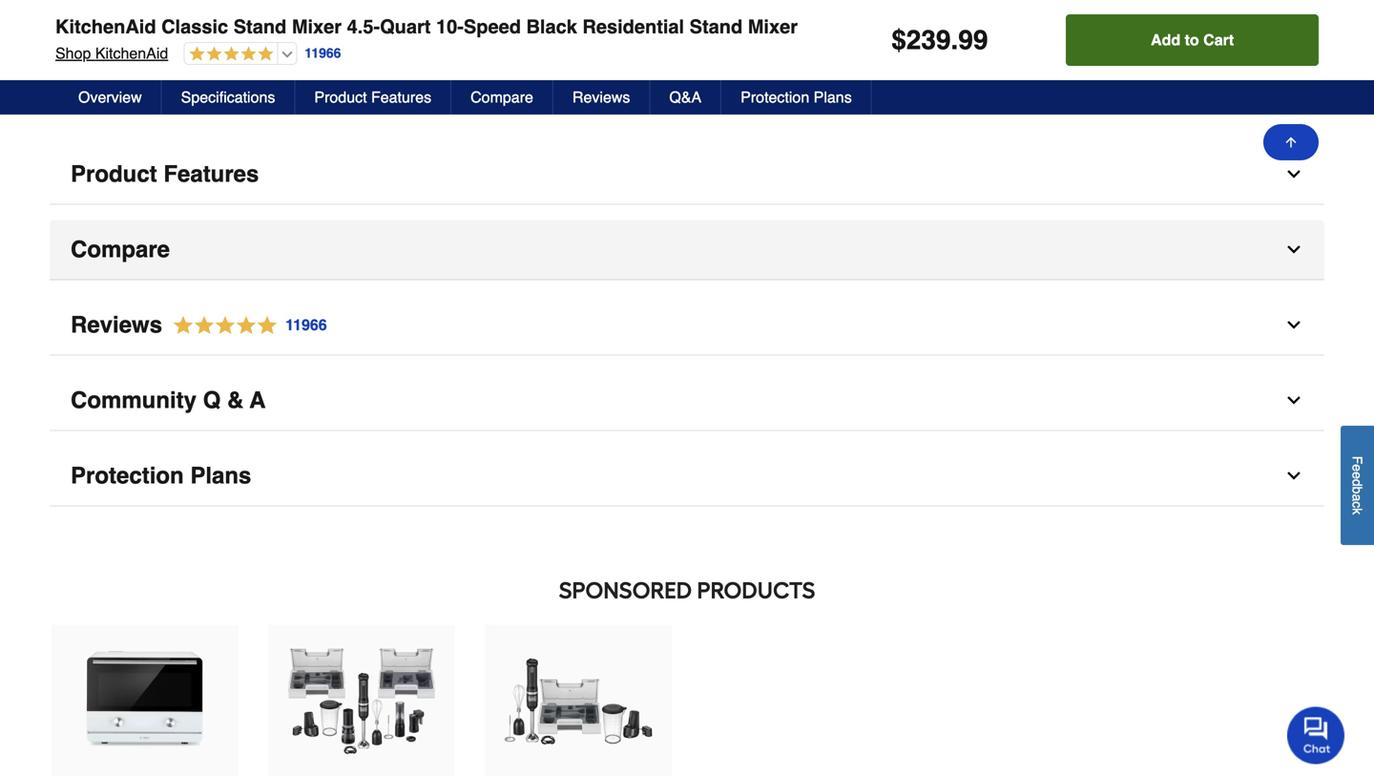 Task type: describe. For each thing, give the bounding box(es) containing it.
shop kitchenaid
[[55, 44, 168, 62]]

c
[[1350, 501, 1366, 508]]

compare for the top "compare" button
[[471, 88, 534, 106]]

to
[[1185, 31, 1200, 49]]

specifications button
[[162, 80, 295, 115]]

chevron down image for plans
[[1285, 467, 1304, 486]]

99
[[959, 25, 989, 55]]

2 mixer from the left
[[748, 16, 798, 38]]

chevron down image
[[1285, 316, 1304, 335]]

shop
[[55, 44, 91, 62]]

k
[[1350, 508, 1366, 515]]

chat invite button image
[[1288, 706, 1346, 764]]

residential
[[583, 16, 685, 38]]

cart
[[1204, 31, 1235, 49]]

protection for q&a
[[741, 88, 810, 106]]

classic
[[161, 16, 228, 38]]

0 vertical spatial kitchenaid
[[55, 16, 156, 38]]

1 mixer from the left
[[292, 16, 342, 38]]

reviews button
[[554, 80, 651, 115]]

4.8 stars image containing 11966
[[162, 313, 328, 339]]

1 vertical spatial compare button
[[50, 220, 1325, 280]]

community
[[71, 387, 197, 414]]

f e e d b a c k button
[[1341, 426, 1375, 545]]

1 e from the top
[[1350, 464, 1366, 472]]

1 vertical spatial kitchenaid
[[95, 44, 168, 62]]

1 vertical spatial 11966
[[286, 316, 327, 334]]

kitchenaid classic stand mixer 4.5-quart 10-speed black residential stand mixer
[[55, 16, 798, 38]]

products
[[697, 577, 816, 604]]

black
[[527, 16, 577, 38]]

plans for community q & a
[[190, 463, 251, 489]]

community q & a
[[71, 387, 266, 414]]

plans for q&a
[[814, 88, 852, 106]]

protection plans button for community q & a
[[50, 446, 1325, 507]]

product features button for community q & a
[[50, 145, 1325, 205]]

overview
[[78, 88, 142, 106]]

239
[[907, 25, 951, 55]]

black+decker 6-in-1 5-speed black 220-watt immersion blender with accessory jar image
[[287, 627, 436, 776]]

$
[[892, 25, 907, 55]]

specifications
[[181, 88, 275, 106]]

4.5-
[[347, 16, 380, 38]]

unspsc
[[85, 42, 133, 55]]

q&a
[[670, 88, 702, 106]]

protection for community q & a
[[71, 463, 184, 489]]

q
[[203, 387, 221, 414]]

black+decker 3-in-1 5-speed black 220-watt immersion blender with accessory jar image
[[504, 627, 653, 776]]

reviews for community q & a
[[71, 312, 162, 338]]



Task type: vqa. For each thing, say whether or not it's contained in the screenshot.
cart
yes



Task type: locate. For each thing, give the bounding box(es) containing it.
1 horizontal spatial plans
[[814, 88, 852, 106]]

chevron down image
[[1285, 165, 1304, 184], [1285, 240, 1304, 259], [1285, 391, 1304, 410], [1285, 467, 1304, 486]]

4 chevron down image from the top
[[1285, 467, 1304, 486]]

1 chevron down image from the top
[[1285, 165, 1304, 184]]

reviews inside reviews button
[[573, 88, 631, 106]]

f
[[1350, 456, 1366, 464]]

reviews down residential
[[573, 88, 631, 106]]

compare
[[471, 88, 534, 106], [71, 236, 170, 263]]

product for q&a
[[314, 88, 367, 106]]

b
[[1350, 486, 1366, 494]]

1 horizontal spatial mixer
[[748, 16, 798, 38]]

10-
[[436, 16, 464, 38]]

0 vertical spatial compare
[[471, 88, 534, 106]]

product features
[[314, 88, 432, 106], [71, 161, 259, 187]]

1 stand from the left
[[234, 16, 287, 38]]

fotile chefcubii 4-in-1 steam air fryer food dehydrator 6-slice white convection toaster oven (1550-watt) image
[[70, 627, 219, 776]]

chevron down image inside "compare" button
[[1285, 240, 1304, 259]]

product
[[314, 88, 367, 106], [71, 161, 157, 187]]

product features button for q&a
[[295, 80, 452, 115]]

southdeep products heading
[[50, 572, 1325, 610]]

2 stand from the left
[[690, 16, 743, 38]]

1 horizontal spatial product features
[[314, 88, 432, 106]]

1 vertical spatial reviews
[[71, 312, 162, 338]]

4.8 stars image
[[185, 46, 273, 63], [162, 313, 328, 339]]

0 vertical spatial protection plans
[[741, 88, 852, 106]]

add
[[1151, 31, 1181, 49]]

1 horizontal spatial protection
[[741, 88, 810, 106]]

1 vertical spatial protection plans button
[[50, 446, 1325, 507]]

product features button down "4.5-"
[[295, 80, 452, 115]]

chevron down image down chevron down image
[[1285, 391, 1304, 410]]

stand
[[234, 16, 287, 38], [690, 16, 743, 38]]

1 horizontal spatial compare
[[471, 88, 534, 106]]

product for community q & a
[[71, 161, 157, 187]]

chevron down image inside the community q & a button
[[1285, 391, 1304, 410]]

reviews up the community
[[71, 312, 162, 338]]

1 vertical spatial 4.8 stars image
[[162, 313, 328, 339]]

a
[[1350, 494, 1366, 501]]

product features for q&a
[[314, 88, 432, 106]]

1 vertical spatial product
[[71, 161, 157, 187]]

0 vertical spatial product features
[[314, 88, 432, 106]]

sponsored products
[[559, 577, 816, 604]]

1 vertical spatial compare
[[71, 236, 170, 263]]

product features down overview button at the top
[[71, 161, 259, 187]]

$ 239 . 99
[[892, 25, 989, 55]]

0 horizontal spatial protection plans
[[71, 463, 251, 489]]

&
[[227, 387, 244, 414]]

protection
[[741, 88, 810, 106], [71, 463, 184, 489]]

0 vertical spatial protection
[[741, 88, 810, 106]]

1 horizontal spatial protection plans
[[741, 88, 852, 106]]

0 horizontal spatial protection
[[71, 463, 184, 489]]

0 vertical spatial product
[[314, 88, 367, 106]]

stand right classic
[[234, 16, 287, 38]]

protection right q&a button on the top
[[741, 88, 810, 106]]

1 horizontal spatial stand
[[690, 16, 743, 38]]

.
[[951, 25, 959, 55]]

0 vertical spatial product features button
[[295, 80, 452, 115]]

a
[[250, 387, 266, 414]]

e
[[1350, 464, 1366, 472], [1350, 472, 1366, 479]]

1 vertical spatial product features
[[71, 161, 259, 187]]

1 vertical spatial protection
[[71, 463, 184, 489]]

0 horizontal spatial features
[[164, 161, 259, 187]]

protection plans button
[[722, 80, 872, 115], [50, 446, 1325, 507]]

speed
[[464, 16, 521, 38]]

chevron down image for q
[[1285, 391, 1304, 410]]

kitchenaid up 'overview'
[[95, 44, 168, 62]]

protection down the community
[[71, 463, 184, 489]]

features down specifications button
[[164, 161, 259, 187]]

product down "4.5-"
[[314, 88, 367, 106]]

protection plans
[[741, 88, 852, 106], [71, 463, 251, 489]]

d
[[1350, 479, 1366, 486]]

mixer
[[292, 16, 342, 38], [748, 16, 798, 38]]

product features button down q&a button on the top
[[50, 145, 1325, 205]]

0 horizontal spatial product
[[71, 161, 157, 187]]

chevron down image left d
[[1285, 467, 1304, 486]]

features for q&a
[[371, 88, 432, 106]]

product down overview button at the top
[[71, 161, 157, 187]]

4.8 stars image up &
[[162, 313, 328, 339]]

kitchenaid up the unspsc
[[55, 16, 156, 38]]

features for community q & a
[[164, 161, 259, 187]]

add to cart
[[1151, 31, 1235, 49]]

q&a button
[[651, 80, 722, 115]]

1 vertical spatial plans
[[190, 463, 251, 489]]

1 vertical spatial product features button
[[50, 145, 1325, 205]]

0 vertical spatial 11966
[[305, 46, 341, 61]]

reviews for q&a
[[573, 88, 631, 106]]

compare button
[[452, 80, 554, 115], [50, 220, 1325, 280]]

0 vertical spatial 4.8 stars image
[[185, 46, 273, 63]]

4.8 stars image up "specifications"
[[185, 46, 273, 63]]

chevron down image down arrow up image
[[1285, 165, 1304, 184]]

chevron down image up chevron down image
[[1285, 240, 1304, 259]]

product features button
[[295, 80, 452, 115], [50, 145, 1325, 205]]

stand up q&a
[[690, 16, 743, 38]]

quart
[[380, 16, 431, 38]]

0 vertical spatial plans
[[814, 88, 852, 106]]

0 vertical spatial compare button
[[452, 80, 554, 115]]

1 vertical spatial features
[[164, 161, 259, 187]]

chevron down image for features
[[1285, 165, 1304, 184]]

features
[[371, 88, 432, 106], [164, 161, 259, 187]]

0 vertical spatial reviews
[[573, 88, 631, 106]]

overview button
[[59, 80, 162, 115]]

3 chevron down image from the top
[[1285, 391, 1304, 410]]

e up b
[[1350, 472, 1366, 479]]

e up d
[[1350, 464, 1366, 472]]

kitchenaid
[[55, 16, 156, 38], [95, 44, 168, 62]]

add to cart button
[[1067, 14, 1319, 66]]

0 horizontal spatial mixer
[[292, 16, 342, 38]]

2 chevron down image from the top
[[1285, 240, 1304, 259]]

sponsored
[[559, 577, 692, 604]]

0 horizontal spatial product features
[[71, 161, 259, 187]]

11966
[[305, 46, 341, 61], [286, 316, 327, 334]]

2 e from the top
[[1350, 472, 1366, 479]]

0 horizontal spatial plans
[[190, 463, 251, 489]]

protection plans for q&a
[[741, 88, 852, 106]]

reviews
[[573, 88, 631, 106], [71, 312, 162, 338]]

0 horizontal spatial stand
[[234, 16, 287, 38]]

community q & a button
[[50, 371, 1325, 431]]

product features for community q & a
[[71, 161, 259, 187]]

compare for "compare" button to the bottom
[[71, 236, 170, 263]]

product features down "4.5-"
[[314, 88, 432, 106]]

0 vertical spatial protection plans button
[[722, 80, 872, 115]]

plans
[[814, 88, 852, 106], [190, 463, 251, 489]]

1 vertical spatial protection plans
[[71, 463, 251, 489]]

0 vertical spatial features
[[371, 88, 432, 106]]

0 horizontal spatial compare
[[71, 236, 170, 263]]

protection plans button for q&a
[[722, 80, 872, 115]]

protection plans for community q & a
[[71, 463, 251, 489]]

arrow up image
[[1284, 135, 1299, 150]]

features down quart in the left of the page
[[371, 88, 432, 106]]

f e e d b a c k
[[1350, 456, 1366, 515]]

0 horizontal spatial reviews
[[71, 312, 162, 338]]

1 horizontal spatial features
[[371, 88, 432, 106]]

1 horizontal spatial product
[[314, 88, 367, 106]]

1 horizontal spatial reviews
[[573, 88, 631, 106]]



